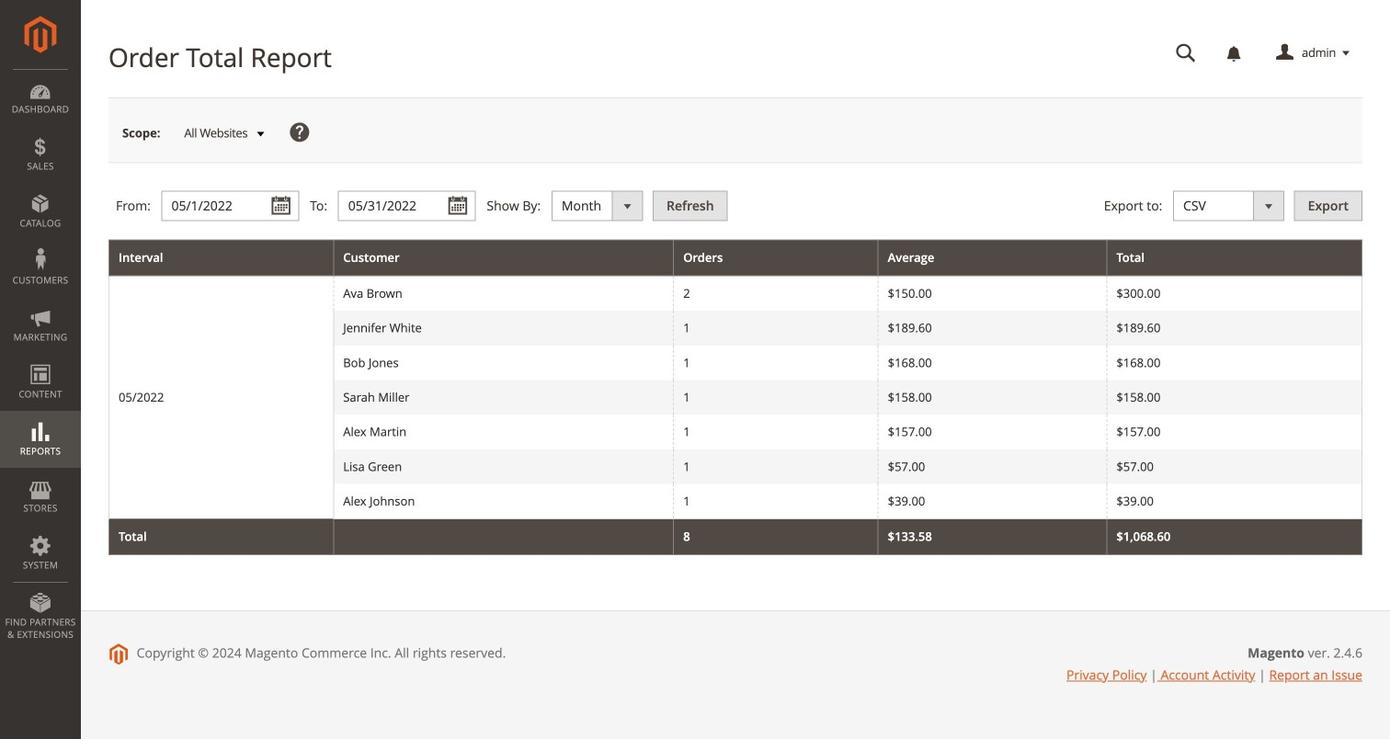 Task type: vqa. For each thing, say whether or not it's contained in the screenshot.
text field
yes



Task type: locate. For each thing, give the bounding box(es) containing it.
None text field
[[338, 191, 476, 221]]

magento admin panel image
[[24, 16, 57, 53]]

None text field
[[1163, 37, 1209, 69], [161, 191, 299, 221], [1163, 37, 1209, 69], [161, 191, 299, 221]]

menu bar
[[0, 69, 81, 650]]



